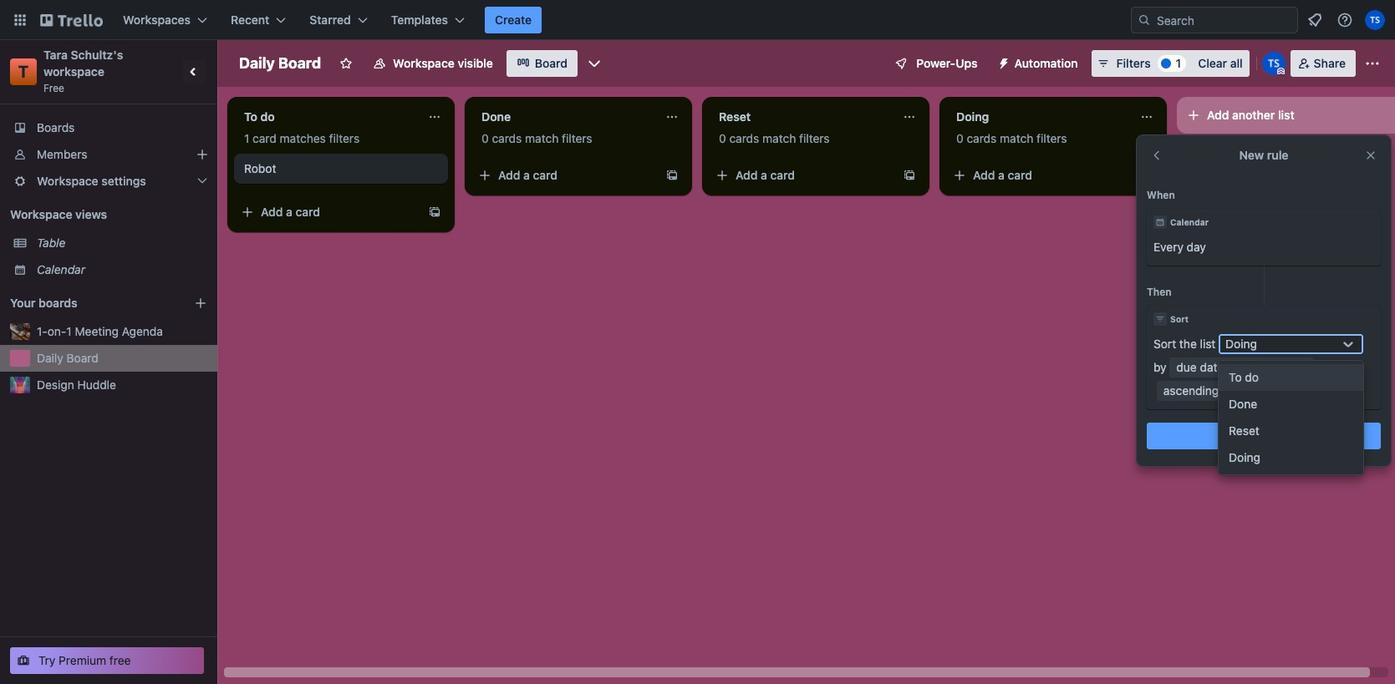 Task type: vqa. For each thing, say whether or not it's contained in the screenshot.
2020 inside the checkbox
no



Task type: describe. For each thing, give the bounding box(es) containing it.
workspace for workspace views
[[10, 207, 72, 222]]

cards for reset
[[729, 131, 759, 145]]

workspace visible button
[[363, 50, 503, 77]]

create button
[[485, 7, 542, 33]]

new
[[1253, 429, 1276, 443]]

0 notifications image
[[1305, 10, 1325, 30]]

due date
[[1176, 360, 1224, 374]]

free
[[43, 82, 64, 94]]

design huddle
[[37, 378, 116, 392]]

1 vertical spatial to
[[1229, 370, 1242, 385]]

a for done
[[523, 168, 530, 182]]

card for reset
[[770, 168, 795, 182]]

free
[[109, 654, 131, 668]]

members link
[[0, 141, 217, 168]]

sort for sort the list
[[1154, 337, 1176, 351]]

match for doing
[[1000, 131, 1033, 145]]

reset inside text field
[[719, 110, 751, 124]]

due
[[1176, 360, 1197, 374]]

when
[[1147, 189, 1175, 201]]

starred button
[[299, 7, 378, 33]]

add new rule
[[1228, 429, 1300, 443]]

doing inside doing text field
[[956, 110, 989, 124]]

members
[[37, 147, 87, 161]]

meeting
[[75, 324, 119, 339]]

filters for reset
[[799, 131, 830, 145]]

table
[[37, 236, 66, 250]]

tara schultz's workspace free
[[43, 48, 126, 94]]

your boards with 3 items element
[[10, 293, 169, 313]]

clear
[[1198, 56, 1227, 70]]

clear all
[[1198, 56, 1243, 70]]

another
[[1232, 108, 1275, 122]]

add board image
[[194, 297, 207, 310]]

0 horizontal spatial calendar
[[37, 262, 85, 277]]

t link
[[10, 59, 37, 85]]

filters for to do
[[329, 131, 360, 145]]

workspace settings button
[[0, 168, 217, 195]]

Reset text field
[[709, 104, 893, 130]]

add a card for reset
[[736, 168, 795, 182]]

back to home image
[[40, 7, 103, 33]]

add for add another list button
[[1207, 108, 1229, 122]]

by
[[1154, 360, 1167, 374]]

create from template… image for 0 cards match filters
[[665, 169, 679, 182]]

to do inside to do text field
[[244, 110, 275, 124]]

cards for done
[[492, 131, 522, 145]]

0 vertical spatial rule
[[1267, 148, 1289, 162]]

Search field
[[1151, 8, 1297, 33]]

tara schultz (taraschultz7) image
[[1262, 52, 1285, 75]]

add for add a card "button" associated with done
[[498, 168, 520, 182]]

card for to do
[[296, 205, 320, 219]]

automation
[[1014, 56, 1078, 70]]

1 horizontal spatial reset
[[1229, 424, 1259, 438]]

boards link
[[0, 115, 217, 141]]

1 vertical spatial done
[[1229, 397, 1257, 411]]

0 cards match filters for reset
[[719, 131, 830, 145]]

star or unstar board image
[[339, 57, 353, 70]]

0 for done
[[481, 131, 489, 145]]

2 vertical spatial doing
[[1229, 451, 1261, 465]]

calendar link
[[37, 262, 207, 278]]

workspace
[[43, 64, 104, 79]]

add another list
[[1207, 108, 1295, 122]]

board link
[[506, 50, 578, 77]]

try premium free
[[38, 654, 131, 668]]

1-
[[37, 324, 47, 339]]

try premium free button
[[10, 648, 204, 675]]

your
[[10, 296, 36, 310]]

add a card button down doing text field
[[946, 162, 1133, 189]]

To do text field
[[234, 104, 418, 130]]

to inside text field
[[244, 110, 257, 124]]

ascending
[[1163, 384, 1219, 398]]

primary element
[[0, 0, 1395, 40]]

daily board inside text field
[[239, 54, 321, 72]]

new
[[1239, 148, 1264, 162]]

1 vertical spatial daily board
[[37, 351, 98, 365]]

add a card button for reset
[[709, 162, 896, 189]]

Done text field
[[471, 104, 655, 130]]

1 horizontal spatial do
[[1245, 370, 1259, 385]]

do inside text field
[[260, 110, 275, 124]]

share button
[[1290, 50, 1356, 77]]

settings
[[101, 174, 146, 188]]

date
[[1200, 360, 1224, 374]]

0 for reset
[[719, 131, 726, 145]]

add for to do add a card "button"
[[261, 205, 283, 219]]

card for done
[[533, 168, 558, 182]]

list for add another list
[[1278, 108, 1295, 122]]

schultz's
[[71, 48, 123, 62]]

huddle
[[77, 378, 116, 392]]

workspace visible
[[393, 56, 493, 70]]

workspaces
[[123, 13, 191, 27]]

filters
[[1116, 56, 1151, 70]]

design huddle link
[[37, 377, 207, 394]]

workspace for workspace settings
[[37, 174, 98, 188]]

agenda
[[122, 324, 163, 339]]

workspaces button
[[113, 7, 217, 33]]

ups
[[956, 56, 978, 70]]

workspace navigation collapse icon image
[[182, 60, 206, 84]]



Task type: locate. For each thing, give the bounding box(es) containing it.
day
[[1187, 240, 1206, 254]]

power-ups
[[916, 56, 978, 70]]

add down 'done' text field
[[498, 168, 520, 182]]

the
[[1179, 337, 1197, 351]]

0 cards match filters
[[481, 131, 592, 145], [719, 131, 830, 145], [956, 131, 1067, 145]]

0 horizontal spatial to
[[244, 110, 257, 124]]

every
[[1154, 240, 1184, 254]]

done inside 'done' text field
[[481, 110, 511, 124]]

2 vertical spatial workspace
[[10, 207, 72, 222]]

list
[[1278, 108, 1295, 122], [1200, 337, 1216, 351]]

match down 'done' text field
[[525, 131, 559, 145]]

match
[[525, 131, 559, 145], [762, 131, 796, 145], [1000, 131, 1033, 145]]

recent
[[231, 13, 269, 27]]

0 horizontal spatial 1
[[66, 324, 72, 339]]

1 left clear
[[1176, 56, 1181, 70]]

1 vertical spatial rule
[[1279, 429, 1300, 443]]

open information menu image
[[1337, 12, 1353, 28]]

do
[[260, 110, 275, 124], [1245, 370, 1259, 385]]

2 vertical spatial 1
[[66, 324, 72, 339]]

0 vertical spatial to
[[244, 110, 257, 124]]

card up robot
[[253, 131, 277, 145]]

search image
[[1138, 13, 1151, 27]]

this member is an admin of this board. image
[[1277, 68, 1285, 75]]

reset
[[719, 110, 751, 124], [1229, 424, 1259, 438]]

cards down reset text field
[[729, 131, 759, 145]]

filters down to do text field
[[329, 131, 360, 145]]

table link
[[37, 235, 207, 252]]

doing down ups
[[956, 110, 989, 124]]

1 up robot
[[244, 131, 249, 145]]

to do right 'date'
[[1229, 370, 1259, 385]]

0 vertical spatial 1
[[1176, 56, 1181, 70]]

1 vertical spatial sort
[[1154, 337, 1176, 351]]

cards
[[492, 131, 522, 145], [729, 131, 759, 145], [967, 131, 997, 145]]

daily board link
[[37, 350, 207, 367]]

3 filters from the left
[[799, 131, 830, 145]]

sort
[[1170, 314, 1189, 324], [1154, 337, 1176, 351]]

add a card button down reset text field
[[709, 162, 896, 189]]

board left the customize views image
[[535, 56, 568, 70]]

1-on-1 meeting agenda link
[[37, 323, 207, 340]]

1 for 1
[[1176, 56, 1181, 70]]

0 horizontal spatial do
[[260, 110, 275, 124]]

create
[[495, 13, 532, 27]]

1 horizontal spatial done
[[1229, 397, 1257, 411]]

matches
[[280, 131, 326, 145]]

0 down ups
[[956, 131, 964, 145]]

premium
[[59, 654, 106, 668]]

0 vertical spatial do
[[260, 110, 275, 124]]

1 horizontal spatial cards
[[729, 131, 759, 145]]

a down doing text field
[[998, 168, 1005, 182]]

0 cards match filters down 'done' text field
[[481, 131, 592, 145]]

templates
[[391, 13, 448, 27]]

sort up sort the list
[[1170, 314, 1189, 324]]

add another list button
[[1177, 97, 1395, 134]]

1 vertical spatial daily
[[37, 351, 63, 365]]

create from template… image
[[903, 169, 916, 182]]

daily inside text field
[[239, 54, 275, 72]]

list right another
[[1278, 108, 1295, 122]]

robot link
[[244, 160, 438, 177]]

0 vertical spatial doing
[[956, 110, 989, 124]]

list inside button
[[1278, 108, 1295, 122]]

1 for 1 card matches filters
[[244, 131, 249, 145]]

0 cards match filters down reset text field
[[719, 131, 830, 145]]

0 vertical spatial list
[[1278, 108, 1295, 122]]

add a card button for to do
[[234, 199, 421, 226]]

1 vertical spatial create from template… image
[[428, 206, 441, 219]]

boards
[[38, 296, 77, 310]]

0 horizontal spatial done
[[481, 110, 511, 124]]

show menu image
[[1364, 55, 1381, 72]]

0 horizontal spatial 0
[[481, 131, 489, 145]]

card down robot link
[[296, 205, 320, 219]]

1 horizontal spatial board
[[278, 54, 321, 72]]

3 0 from the left
[[956, 131, 964, 145]]

add left 'new'
[[1228, 429, 1250, 443]]

0 vertical spatial calendar
[[1170, 217, 1209, 227]]

workspace settings
[[37, 174, 146, 188]]

1 vertical spatial 1
[[244, 131, 249, 145]]

add left another
[[1207, 108, 1229, 122]]

doing
[[956, 110, 989, 124], [1226, 337, 1257, 351], [1229, 451, 1261, 465]]

2 horizontal spatial cards
[[967, 131, 997, 145]]

board up design huddle
[[66, 351, 98, 365]]

then
[[1147, 286, 1172, 298]]

doing down the "add new rule" button at the right bottom of the page
[[1229, 451, 1261, 465]]

views
[[75, 207, 107, 222]]

daily board down recent dropdown button
[[239, 54, 321, 72]]

0 horizontal spatial board
[[66, 351, 98, 365]]

list for sort the list
[[1200, 337, 1216, 351]]

1 vertical spatial workspace
[[37, 174, 98, 188]]

done down visible
[[481, 110, 511, 124]]

sort left 'the'
[[1154, 337, 1176, 351]]

2 horizontal spatial board
[[535, 56, 568, 70]]

1 card matches filters
[[244, 131, 360, 145]]

share
[[1314, 56, 1346, 70]]

1 match from the left
[[525, 131, 559, 145]]

board
[[278, 54, 321, 72], [535, 56, 568, 70], [66, 351, 98, 365]]

0
[[481, 131, 489, 145], [719, 131, 726, 145], [956, 131, 964, 145]]

power-
[[916, 56, 956, 70]]

filters for done
[[562, 131, 592, 145]]

0 vertical spatial workspace
[[393, 56, 455, 70]]

clear all button
[[1191, 50, 1249, 77]]

1 vertical spatial doing
[[1226, 337, 1257, 351]]

2 horizontal spatial match
[[1000, 131, 1033, 145]]

add
[[1207, 108, 1229, 122], [498, 168, 520, 182], [736, 168, 758, 182], [973, 168, 995, 182], [261, 205, 283, 219], [1228, 429, 1250, 443]]

add a card button for done
[[471, 162, 659, 189]]

rule inside button
[[1279, 429, 1300, 443]]

add a card down robot
[[261, 205, 320, 219]]

tara schultz (taraschultz7) image
[[1365, 10, 1385, 30]]

add a card for to do
[[261, 205, 320, 219]]

daily board up design huddle
[[37, 351, 98, 365]]

to do up 1 card matches filters on the top left of page
[[244, 110, 275, 124]]

a for reset
[[761, 168, 767, 182]]

match down reset text field
[[762, 131, 796, 145]]

0 vertical spatial daily
[[239, 54, 275, 72]]

0 horizontal spatial cards
[[492, 131, 522, 145]]

workspace up table
[[10, 207, 72, 222]]

sm image
[[991, 50, 1014, 74]]

1 vertical spatial calendar
[[37, 262, 85, 277]]

try
[[38, 654, 56, 668]]

1 vertical spatial do
[[1245, 370, 1259, 385]]

on-
[[47, 324, 66, 339]]

card down doing text field
[[1008, 168, 1032, 182]]

1 0 cards match filters from the left
[[481, 131, 592, 145]]

t
[[18, 62, 29, 81]]

cards down 'done' text field
[[492, 131, 522, 145]]

calendar up the day
[[1170, 217, 1209, 227]]

add a card
[[498, 168, 558, 182], [736, 168, 795, 182], [973, 168, 1032, 182], [261, 205, 320, 219]]

your boards
[[10, 296, 77, 310]]

add a card down 'done' text field
[[498, 168, 558, 182]]

3 cards from the left
[[967, 131, 997, 145]]

automation button
[[991, 50, 1088, 77]]

4 filters from the left
[[1037, 131, 1067, 145]]

Board name text field
[[231, 50, 329, 77]]

match for done
[[525, 131, 559, 145]]

new rule
[[1239, 148, 1289, 162]]

boards
[[37, 120, 75, 135]]

filters down 'done' text field
[[562, 131, 592, 145]]

0 vertical spatial done
[[481, 110, 511, 124]]

0 vertical spatial daily board
[[239, 54, 321, 72]]

a
[[523, 168, 530, 182], [761, 168, 767, 182], [998, 168, 1005, 182], [286, 205, 292, 219]]

0 horizontal spatial daily board
[[37, 351, 98, 365]]

1 horizontal spatial match
[[762, 131, 796, 145]]

Doing text field
[[946, 104, 1130, 130]]

1 0 from the left
[[481, 131, 489, 145]]

filters down doing text field
[[1037, 131, 1067, 145]]

1 horizontal spatial 0 cards match filters
[[719, 131, 830, 145]]

workspace for workspace visible
[[393, 56, 455, 70]]

1 horizontal spatial calendar
[[1170, 217, 1209, 227]]

add right create from template… image
[[973, 168, 995, 182]]

tara schultz's workspace link
[[43, 48, 126, 79]]

to
[[244, 110, 257, 124], [1229, 370, 1242, 385]]

2 filters from the left
[[562, 131, 592, 145]]

starred
[[310, 13, 351, 27]]

1 horizontal spatial create from template… image
[[665, 169, 679, 182]]

0 horizontal spatial to do
[[244, 110, 275, 124]]

do right 'date'
[[1245, 370, 1259, 385]]

all
[[1230, 56, 1243, 70]]

1
[[1176, 56, 1181, 70], [244, 131, 249, 145], [66, 324, 72, 339]]

cards for doing
[[967, 131, 997, 145]]

1 vertical spatial reset
[[1229, 424, 1259, 438]]

a for to do
[[286, 205, 292, 219]]

add down reset text field
[[736, 168, 758, 182]]

1 horizontal spatial to do
[[1229, 370, 1259, 385]]

rule right 'new'
[[1279, 429, 1300, 443]]

power-ups button
[[883, 50, 988, 77]]

daily down recent dropdown button
[[239, 54, 275, 72]]

card down 'done' text field
[[533, 168, 558, 182]]

workspace inside workspace visible button
[[393, 56, 455, 70]]

0 horizontal spatial reset
[[719, 110, 751, 124]]

daily
[[239, 54, 275, 72], [37, 351, 63, 365]]

0 horizontal spatial 0 cards match filters
[[481, 131, 592, 145]]

add for reset add a card "button"
[[736, 168, 758, 182]]

0 horizontal spatial daily
[[37, 351, 63, 365]]

done up 'add new rule'
[[1229, 397, 1257, 411]]

a down reset text field
[[761, 168, 767, 182]]

1 filters from the left
[[329, 131, 360, 145]]

match for reset
[[762, 131, 796, 145]]

0 horizontal spatial list
[[1200, 337, 1216, 351]]

add a card down reset text field
[[736, 168, 795, 182]]

board inside text field
[[278, 54, 321, 72]]

add a card down doing text field
[[973, 168, 1032, 182]]

2 cards from the left
[[729, 131, 759, 145]]

tara
[[43, 48, 68, 62]]

0 vertical spatial reset
[[719, 110, 751, 124]]

board left star or unstar board icon
[[278, 54, 321, 72]]

workspace down members
[[37, 174, 98, 188]]

0 cards match filters down doing text field
[[956, 131, 1067, 145]]

0 for doing
[[956, 131, 964, 145]]

match down doing text field
[[1000, 131, 1033, 145]]

1 horizontal spatial daily board
[[239, 54, 321, 72]]

to up robot
[[244, 110, 257, 124]]

filters for doing
[[1037, 131, 1067, 145]]

1 horizontal spatial to
[[1229, 370, 1242, 385]]

visible
[[458, 56, 493, 70]]

add for add a card "button" underneath doing text field
[[973, 168, 995, 182]]

card
[[253, 131, 277, 145], [533, 168, 558, 182], [770, 168, 795, 182], [1008, 168, 1032, 182], [296, 205, 320, 219]]

templates button
[[381, 7, 475, 33]]

0 vertical spatial create from template… image
[[665, 169, 679, 182]]

1 vertical spatial to do
[[1229, 370, 1259, 385]]

1 cards from the left
[[492, 131, 522, 145]]

daily up design
[[37, 351, 63, 365]]

1 right 1-
[[66, 324, 72, 339]]

workspace
[[393, 56, 455, 70], [37, 174, 98, 188], [10, 207, 72, 222]]

cards down doing text field
[[967, 131, 997, 145]]

1 horizontal spatial daily
[[239, 54, 275, 72]]

every day
[[1154, 240, 1206, 254]]

2 0 from the left
[[719, 131, 726, 145]]

filters
[[329, 131, 360, 145], [562, 131, 592, 145], [799, 131, 830, 145], [1037, 131, 1067, 145]]

do up 1 card matches filters on the top left of page
[[260, 110, 275, 124]]

0 cards match filters for doing
[[956, 131, 1067, 145]]

add down robot
[[261, 205, 283, 219]]

create from template… image
[[665, 169, 679, 182], [428, 206, 441, 219]]

3 match from the left
[[1000, 131, 1033, 145]]

workspace views
[[10, 207, 107, 222]]

list right 'the'
[[1200, 337, 1216, 351]]

2 horizontal spatial 1
[[1176, 56, 1181, 70]]

add a card button down robot link
[[234, 199, 421, 226]]

0 vertical spatial sort
[[1170, 314, 1189, 324]]

1 vertical spatial list
[[1200, 337, 1216, 351]]

workspace inside workspace settings dropdown button
[[37, 174, 98, 188]]

workspace down the 'templates' "dropdown button"
[[393, 56, 455, 70]]

calendar
[[1170, 217, 1209, 227], [37, 262, 85, 277]]

a down robot link
[[286, 205, 292, 219]]

2 0 cards match filters from the left
[[719, 131, 830, 145]]

add a card for done
[[498, 168, 558, 182]]

create from template… image for 1 card matches filters
[[428, 206, 441, 219]]

0 down visible
[[481, 131, 489, 145]]

1-on-1 meeting agenda
[[37, 324, 163, 339]]

calendar down table
[[37, 262, 85, 277]]

2 match from the left
[[762, 131, 796, 145]]

card down reset text field
[[770, 168, 795, 182]]

0 down reset text field
[[719, 131, 726, 145]]

0 horizontal spatial match
[[525, 131, 559, 145]]

1 horizontal spatial 0
[[719, 131, 726, 145]]

doing right 'the'
[[1226, 337, 1257, 351]]

1 horizontal spatial 1
[[244, 131, 249, 145]]

3 0 cards match filters from the left
[[956, 131, 1067, 145]]

robot
[[244, 161, 276, 176]]

0 horizontal spatial create from template… image
[[428, 206, 441, 219]]

rule right new
[[1267, 148, 1289, 162]]

add new rule button
[[1147, 423, 1381, 450]]

1 horizontal spatial list
[[1278, 108, 1295, 122]]

0 vertical spatial to do
[[244, 110, 275, 124]]

sort for sort
[[1170, 314, 1189, 324]]

0 cards match filters for done
[[481, 131, 592, 145]]

design
[[37, 378, 74, 392]]

recent button
[[221, 7, 296, 33]]

filters down reset text field
[[799, 131, 830, 145]]

2 horizontal spatial 0 cards match filters
[[956, 131, 1067, 145]]

to right 'date'
[[1229, 370, 1242, 385]]

customize views image
[[586, 55, 603, 72]]

done
[[481, 110, 511, 124], [1229, 397, 1257, 411]]

a down 'done' text field
[[523, 168, 530, 182]]

2 horizontal spatial 0
[[956, 131, 964, 145]]

add a card button
[[471, 162, 659, 189], [709, 162, 896, 189], [946, 162, 1133, 189], [234, 199, 421, 226]]

rule
[[1267, 148, 1289, 162], [1279, 429, 1300, 443]]

add a card button down 'done' text field
[[471, 162, 659, 189]]

sort the list
[[1154, 337, 1216, 351]]



